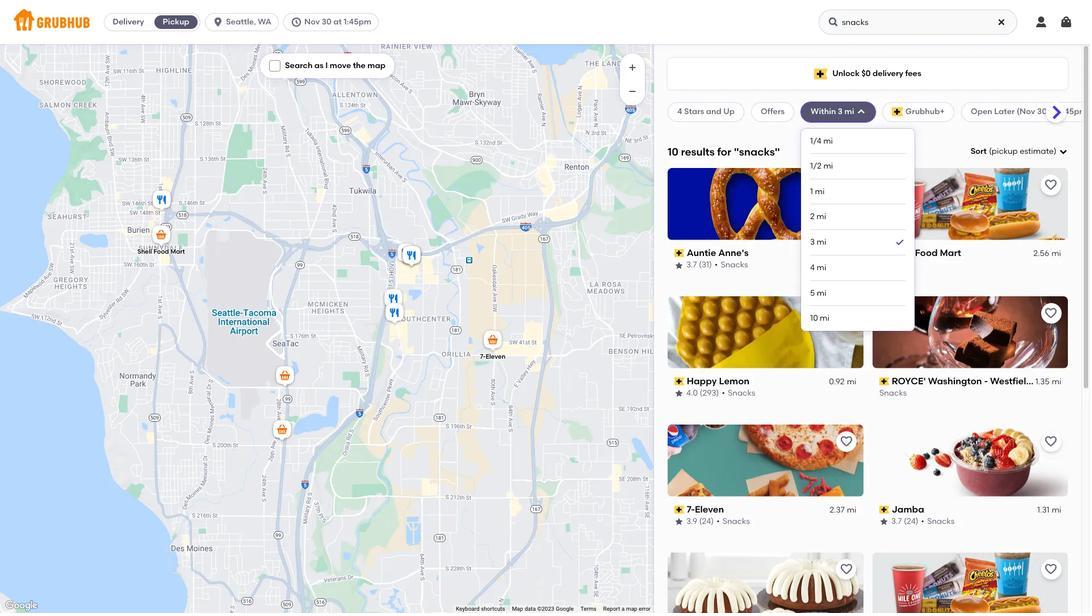 Task type: vqa. For each thing, say whether or not it's contained in the screenshot.
leftmost the Eleven
yes



Task type: describe. For each thing, give the bounding box(es) containing it.
7-eleven logo image
[[668, 425, 864, 497]]

delivery button
[[105, 13, 152, 31]]

star icon image for happy
[[675, 389, 684, 398]]

map
[[512, 606, 523, 612]]

-
[[984, 376, 988, 387]]

a
[[622, 606, 625, 612]]

seattle,
[[226, 17, 256, 27]]

1 horizontal spatial at
[[1049, 107, 1058, 117]]

up
[[724, 107, 735, 117]]

royce' washington - westfield southcenter 
[[892, 376, 1091, 387]]

"snacks"
[[734, 145, 780, 158]]

1/2 mi
[[811, 161, 833, 171]]

• for anne's
[[715, 260, 718, 270]]

2.37 mi
[[830, 505, 857, 515]]

jamba logo image
[[873, 425, 1068, 497]]

svg image inside main navigation navigation
[[1060, 15, 1073, 29]]

and
[[706, 107, 722, 117]]

list box containing 1/4 mi
[[811, 129, 906, 331]]

svg image inside nov 30 at 1:45pm button
[[291, 16, 302, 28]]

5
[[811, 288, 815, 298]]

10 for 10 results for "snacks"
[[668, 145, 679, 158]]

save this restaurant button for 7-eleven
[[836, 431, 857, 452]]

nothing bundt cakes image
[[383, 302, 406, 327]]

3.7 (24)
[[891, 517, 918, 527]]

report a map error link
[[604, 606, 651, 612]]

3.7 for auntie anne's
[[687, 260, 697, 270]]

3 mi
[[811, 238, 827, 247]]

1/2
[[811, 161, 822, 171]]

0.92 mi
[[829, 377, 857, 387]]

later
[[995, 107, 1015, 117]]

3 inside option
[[811, 238, 815, 247]]

Search for food, convenience, alcohol... search field
[[819, 10, 1018, 35]]

fees
[[906, 69, 922, 78]]

check icon image
[[895, 237, 906, 248]]

terms link
[[581, 606, 597, 612]]

0 horizontal spatial svg image
[[857, 108, 866, 117]]

3 mi option
[[811, 230, 906, 256]]

unlock
[[833, 69, 860, 78]]

extramile logo image
[[873, 553, 1068, 613]]

sort
[[971, 147, 987, 156]]

1 mi
[[811, 187, 825, 196]]

i
[[326, 61, 328, 70]]

1.35 for royce' washington - westfield southcenter 
[[1036, 377, 1050, 387]]

washington
[[928, 376, 982, 387]]

3.9 (24)
[[687, 517, 714, 527]]

data
[[525, 606, 536, 612]]

star icon image for auntie
[[675, 261, 684, 270]]

subscription pass image for auntie
[[675, 249, 685, 257]]

shell food mart logo image
[[873, 168, 1068, 240]]

save this restaurant image for food
[[1045, 178, 1058, 192]]

4 stars and up
[[678, 107, 735, 117]]

1:45pm
[[344, 17, 371, 27]]

wa
[[258, 17, 271, 27]]

save this restaurant button for royce' washington - westfield southcenter 
[[1041, 303, 1062, 324]]

move
[[330, 61, 351, 70]]

save this restaurant image for washington
[[1045, 307, 1058, 320]]

offers
[[761, 107, 785, 117]]

4.0
[[687, 389, 698, 398]]

0.92
[[829, 377, 845, 387]]

1 vertical spatial 30
[[1038, 107, 1047, 117]]

(
[[989, 147, 992, 156]]

0 vertical spatial 3
[[838, 107, 843, 117]]

error
[[639, 606, 651, 612]]

happy lemon
[[687, 376, 750, 387]]

1 vertical spatial map
[[626, 606, 638, 612]]

delivery
[[113, 17, 144, 27]]

2.56
[[1034, 249, 1050, 258]]

(24) for 7-eleven
[[699, 517, 714, 527]]

pickup
[[992, 147, 1018, 156]]

southcenter
[[1035, 376, 1090, 387]]

seattle, wa button
[[205, 13, 283, 31]]

plus icon image
[[627, 62, 638, 73]]

stars
[[684, 107, 705, 117]]

westfield
[[990, 376, 1032, 387]]

©2023
[[537, 606, 555, 612]]

svg image inside seattle, wa button
[[212, 16, 224, 28]]

map data ©2023 google
[[512, 606, 574, 612]]

shell food mart image
[[150, 224, 173, 249]]

lemon
[[719, 376, 750, 387]]

for
[[717, 145, 732, 158]]

star icon image left 3.7 (24)
[[880, 518, 889, 527]]

main navigation navigation
[[0, 0, 1091, 44]]

report
[[604, 606, 620, 612]]

auntie anne's image
[[400, 244, 423, 269]]

nothing bundt cakes logo image
[[668, 553, 864, 613]]

nov 30 at 1:45pm button
[[283, 13, 383, 31]]

1.35 for auntie anne's
[[831, 249, 845, 258]]

4 for 4 mi
[[811, 263, 815, 273]]

1 horizontal spatial shell food mart
[[892, 248, 962, 258]]

1.31 mi
[[1037, 505, 1062, 515]]

sort ( pickup estimate )
[[971, 147, 1057, 156]]

star icon image for 7-
[[675, 518, 684, 527]]

snacks for eleven
[[723, 517, 750, 527]]

happy lemon logo image
[[668, 296, 864, 368]]

30 inside button
[[322, 17, 332, 27]]

google image
[[3, 599, 40, 613]]

within
[[811, 107, 836, 117]]

none field containing sort
[[971, 146, 1068, 158]]

royce' washington - westfield southcenter mall logo image
[[873, 296, 1068, 368]]

1 vertical spatial 7-eleven
[[687, 504, 724, 515]]

keyboard
[[456, 606, 480, 612]]

(293)
[[700, 389, 719, 398]]

open later (nov 30 at 1:45pm)
[[971, 107, 1090, 117]]

search
[[285, 61, 313, 70]]

0 horizontal spatial map
[[368, 61, 386, 70]]

save this restaurant button for auntie anne's
[[836, 175, 857, 195]]

royce'
[[892, 376, 926, 387]]

snacks for anne's
[[721, 260, 748, 270]]

1
[[811, 187, 813, 196]]

open
[[971, 107, 993, 117]]

seattle, wa
[[226, 17, 271, 27]]

$0
[[862, 69, 871, 78]]

10 results for "snacks"
[[668, 145, 780, 158]]

as
[[315, 61, 324, 70]]

eleven inside map region
[[486, 353, 506, 361]]

pickup
[[163, 17, 189, 27]]

• snacks down jamba
[[921, 517, 955, 527]]

4.0 (293)
[[687, 389, 719, 398]]



Task type: locate. For each thing, give the bounding box(es) containing it.
3.9
[[687, 517, 698, 527]]

mart right check icon
[[940, 248, 962, 258]]

4 up the 5
[[811, 263, 815, 273]]

4 for 4 stars and up
[[678, 107, 683, 117]]

pierro bakery image
[[151, 189, 173, 214]]

royce' washington - westfield southcenter mall image
[[400, 244, 423, 269]]

3
[[838, 107, 843, 117], [811, 238, 815, 247]]

grubhub+
[[906, 107, 945, 117]]

the
[[353, 61, 366, 70]]

0 vertical spatial 1.35 mi
[[831, 249, 857, 258]]

1 horizontal spatial map
[[626, 606, 638, 612]]

grubhub plus flag logo image for grubhub+
[[892, 108, 904, 117]]

estimate
[[1020, 147, 1054, 156]]

1 horizontal spatial eleven
[[695, 504, 724, 515]]

svg image
[[1035, 15, 1048, 29], [212, 16, 224, 28], [291, 16, 302, 28], [828, 16, 839, 28], [997, 18, 1006, 27], [1059, 147, 1068, 156]]

shell inside map region
[[137, 248, 152, 256]]

4 mi
[[811, 263, 827, 273]]

• snacks down anne's at the top right
[[715, 260, 748, 270]]

• right (31)
[[715, 260, 718, 270]]

•
[[715, 260, 718, 270], [722, 389, 725, 398], [717, 517, 720, 527], [921, 517, 924, 527]]

subscription pass image
[[675, 506, 685, 514]]

1 horizontal spatial 10
[[811, 314, 818, 323]]

0 vertical spatial map
[[368, 61, 386, 70]]

• snacks for lemon
[[722, 389, 756, 398]]

3.7 for jamba
[[891, 517, 902, 527]]

• for lemon
[[722, 389, 725, 398]]

food down 'pierro bakery' image
[[154, 248, 169, 256]]

1 horizontal spatial 7-eleven
[[687, 504, 724, 515]]

1 vertical spatial 1.35
[[1036, 377, 1050, 387]]

star icon image left 3.7 (31)
[[675, 261, 684, 270]]

subscription pass image for shell
[[880, 249, 890, 257]]

10 mi
[[811, 314, 830, 323]]

1.35 mi for auntie anne's
[[831, 249, 857, 258]]

(24) for jamba
[[904, 517, 918, 527]]

0 vertical spatial grubhub plus flag logo image
[[815, 68, 828, 79]]

save this restaurant image for eleven
[[840, 435, 853, 448]]

5 mi
[[811, 288, 827, 298]]

1.35 mi for royce' washington - westfield southcenter 
[[1036, 377, 1062, 387]]

anne's
[[719, 248, 749, 258]]

mi
[[845, 107, 855, 117], [824, 136, 833, 146], [824, 161, 833, 171], [815, 187, 825, 196], [817, 212, 826, 222], [817, 238, 827, 247], [847, 249, 857, 258], [1052, 249, 1062, 258], [817, 263, 827, 273], [817, 288, 827, 298], [820, 314, 830, 323], [847, 377, 857, 387], [1052, 377, 1062, 387], [847, 505, 857, 515], [1052, 505, 1062, 515]]

shell
[[892, 248, 913, 258], [137, 248, 152, 256]]

1 vertical spatial eleven
[[695, 504, 724, 515]]

save this restaurant image
[[840, 178, 853, 192], [840, 563, 853, 577], [1045, 563, 1058, 577]]

snacks down lemon
[[728, 389, 756, 398]]

unlock $0 delivery fees
[[833, 69, 922, 78]]

10 for 10 mi
[[811, 314, 818, 323]]

0 vertical spatial 7-
[[480, 353, 486, 361]]

1 horizontal spatial svg image
[[1060, 15, 1073, 29]]

1 vertical spatial 1.35 mi
[[1036, 377, 1062, 387]]

star icon image down subscription pass image
[[675, 518, 684, 527]]

save this restaurant image
[[1045, 178, 1058, 192], [1045, 307, 1058, 320], [840, 435, 853, 448], [1045, 435, 1058, 448]]

auntie anne's
[[687, 248, 749, 258]]

grubhub plus flag logo image for unlock $0 delivery fees
[[815, 68, 828, 79]]

0 vertical spatial svg image
[[1060, 15, 1073, 29]]

eleven
[[486, 353, 506, 361], [695, 504, 724, 515]]

3 down 2
[[811, 238, 815, 247]]

3 right within
[[838, 107, 843, 117]]

• right 3.9 (24)
[[717, 517, 720, 527]]

0 horizontal spatial 10
[[668, 145, 679, 158]]

map right "the"
[[368, 61, 386, 70]]

1 horizontal spatial 1.35 mi
[[1036, 377, 1062, 387]]

save this restaurant image for auntie anne's logo in the right top of the page
[[840, 178, 853, 192]]

10 inside list box
[[811, 314, 818, 323]]

2 mi
[[811, 212, 826, 222]]

mi inside option
[[817, 238, 827, 247]]

keyboard shortcuts
[[456, 606, 505, 612]]

star icon image left 4.0
[[675, 389, 684, 398]]

0 vertical spatial 4
[[678, 107, 683, 117]]

10 down the 5
[[811, 314, 818, 323]]

0 horizontal spatial shell
[[137, 248, 152, 256]]

• right 3.7 (24)
[[921, 517, 924, 527]]

0 horizontal spatial 30
[[322, 17, 332, 27]]

subscription pass image for happy
[[675, 378, 685, 386]]

snacks
[[721, 260, 748, 270], [728, 389, 756, 398], [880, 389, 907, 398], [723, 517, 750, 527], [927, 517, 955, 527]]

1.31
[[1037, 505, 1050, 515]]

1 horizontal spatial (24)
[[904, 517, 918, 527]]

7- inside map region
[[480, 353, 486, 361]]

subscription pass image
[[675, 249, 685, 257], [880, 249, 890, 257], [675, 378, 685, 386], [880, 378, 890, 386], [880, 506, 890, 514]]

)
[[1054, 147, 1057, 156]]

1/4 mi
[[811, 136, 833, 146]]

0 vertical spatial 30
[[322, 17, 332, 27]]

2.37
[[830, 505, 845, 515]]

0 horizontal spatial grubhub plus flag logo image
[[815, 68, 828, 79]]

mart
[[940, 248, 962, 258], [171, 248, 185, 256]]

happy
[[687, 376, 717, 387]]

1 vertical spatial 10
[[811, 314, 818, 323]]

0 horizontal spatial food
[[154, 248, 169, 256]]

food
[[915, 248, 938, 258], [154, 248, 169, 256]]

• snacks for eleven
[[717, 517, 750, 527]]

auntie anne's logo image
[[668, 168, 864, 240]]

map right a
[[626, 606, 638, 612]]

0 horizontal spatial 1.35
[[831, 249, 845, 258]]

3.7 left (31)
[[687, 260, 697, 270]]

None field
[[971, 146, 1068, 158]]

food inside map region
[[154, 248, 169, 256]]

1 horizontal spatial 7-
[[687, 504, 695, 515]]

star icon image
[[675, 261, 684, 270], [675, 389, 684, 398], [675, 518, 684, 527], [880, 518, 889, 527]]

1 horizontal spatial 3.7
[[891, 517, 902, 527]]

google
[[556, 606, 574, 612]]

2 (24) from the left
[[904, 517, 918, 527]]

(24) down jamba
[[904, 517, 918, 527]]

snacks right 3.7 (24)
[[927, 517, 955, 527]]

snacks down anne's at the top right
[[721, 260, 748, 270]]

• down "happy lemon"
[[722, 389, 725, 398]]

0 vertical spatial 7-eleven
[[480, 353, 506, 361]]

pickup button
[[152, 13, 200, 31]]

2.56 mi
[[1034, 249, 1062, 258]]

list box
[[811, 129, 906, 331]]

results
[[681, 145, 715, 158]]

save this restaurant button for jamba
[[1041, 431, 1062, 452]]

0 horizontal spatial 3.7
[[687, 260, 697, 270]]

0 vertical spatial 10
[[668, 145, 679, 158]]

mart down 'pierro bakery' image
[[171, 248, 185, 256]]

• for eleven
[[717, 517, 720, 527]]

save this restaurant image for nothing bundt cakes logo at the bottom of the page
[[840, 563, 853, 577]]

search as i move the map
[[285, 61, 386, 70]]

30 right nov
[[322, 17, 332, 27]]

• snacks right 3.9 (24)
[[717, 517, 750, 527]]

0 horizontal spatial 7-eleven
[[480, 353, 506, 361]]

svg image
[[1060, 15, 1073, 29], [857, 108, 866, 117]]

1 vertical spatial at
[[1049, 107, 1058, 117]]

grubhub plus flag logo image
[[815, 68, 828, 79], [892, 108, 904, 117]]

(nov
[[1017, 107, 1036, 117]]

snacks right 3.9 (24)
[[723, 517, 750, 527]]

jamba
[[892, 504, 924, 515]]

3.7 down jamba
[[891, 517, 902, 527]]

sea tac marathon image
[[274, 365, 296, 390]]

grubhub plus flag logo image left grubhub+
[[892, 108, 904, 117]]

subscription pass image for royce'
[[880, 378, 890, 386]]

within 3 mi
[[811, 107, 855, 117]]

0 horizontal spatial (24)
[[699, 517, 714, 527]]

(31)
[[699, 260, 712, 270]]

10
[[668, 145, 679, 158], [811, 314, 818, 323]]

save this restaurant image for the extramile logo on the right bottom
[[1045, 563, 1058, 577]]

nov 30 at 1:45pm
[[304, 17, 371, 27]]

map region
[[0, 0, 709, 613]]

7 eleven image
[[482, 329, 504, 354]]

at left 1:45pm)
[[1049, 107, 1058, 117]]

10 left results
[[668, 145, 679, 158]]

0 horizontal spatial at
[[334, 17, 342, 27]]

report a map error
[[604, 606, 651, 612]]

1/4
[[811, 136, 822, 146]]

0 vertical spatial 1.35
[[831, 249, 845, 258]]

1:45pm)
[[1060, 107, 1090, 117]]

• snacks
[[715, 260, 748, 270], [722, 389, 756, 398], [717, 517, 750, 527], [921, 517, 955, 527]]

• snacks down lemon
[[722, 389, 756, 398]]

map
[[368, 61, 386, 70], [626, 606, 638, 612]]

1 vertical spatial 3
[[811, 238, 815, 247]]

1 horizontal spatial 30
[[1038, 107, 1047, 117]]

1.35 mi
[[831, 249, 857, 258], [1036, 377, 1062, 387]]

4 left stars
[[678, 107, 683, 117]]

0 horizontal spatial eleven
[[486, 353, 506, 361]]

30 right "(nov"
[[1038, 107, 1047, 117]]

1 vertical spatial 3.7
[[891, 517, 902, 527]]

shell food mart
[[892, 248, 962, 258], [137, 248, 185, 256]]

at inside button
[[334, 17, 342, 27]]

at left 1:45pm
[[334, 17, 342, 27]]

1 (24) from the left
[[699, 517, 714, 527]]

1 horizontal spatial 1.35
[[1036, 377, 1050, 387]]

1 vertical spatial svg image
[[857, 108, 866, 117]]

at
[[334, 17, 342, 27], [1049, 107, 1058, 117]]

1 vertical spatial 4
[[811, 263, 815, 273]]

snacks for lemon
[[728, 389, 756, 398]]

(24)
[[699, 517, 714, 527], [904, 517, 918, 527]]

• snacks for anne's
[[715, 260, 748, 270]]

food right check icon
[[915, 248, 938, 258]]

happy lemon image
[[382, 287, 405, 312]]

7-
[[480, 353, 486, 361], [687, 504, 695, 515]]

keyboard shortcuts button
[[456, 606, 505, 613]]

shell food mart inside map region
[[137, 248, 185, 256]]

1 vertical spatial 7-
[[687, 504, 695, 515]]

1 vertical spatial grubhub plus flag logo image
[[892, 108, 904, 117]]

0 horizontal spatial 7-
[[480, 353, 486, 361]]

1 horizontal spatial shell
[[892, 248, 913, 258]]

1 horizontal spatial 4
[[811, 263, 815, 273]]

1 horizontal spatial mart
[[940, 248, 962, 258]]

0 horizontal spatial shell food mart
[[137, 248, 185, 256]]

extramile image
[[271, 419, 294, 444]]

nov
[[304, 17, 320, 27]]

1 horizontal spatial grubhub plus flag logo image
[[892, 108, 904, 117]]

mart inside map region
[[171, 248, 185, 256]]

1 horizontal spatial 3
[[838, 107, 843, 117]]

snacks down royce'
[[880, 389, 907, 398]]

0 horizontal spatial mart
[[171, 248, 185, 256]]

1 horizontal spatial food
[[915, 248, 938, 258]]

minus icon image
[[627, 86, 638, 97]]

shortcuts
[[481, 606, 505, 612]]

0 horizontal spatial 1.35 mi
[[831, 249, 857, 258]]

svg image inside field
[[1059, 147, 1068, 156]]

auntie
[[687, 248, 716, 258]]

0 horizontal spatial 3
[[811, 238, 815, 247]]

0 vertical spatial eleven
[[486, 353, 506, 361]]

delivery
[[873, 69, 904, 78]]

7-eleven
[[480, 353, 506, 361], [687, 504, 724, 515]]

save this restaurant button
[[836, 175, 857, 195], [1041, 175, 1062, 195], [1041, 303, 1062, 324], [836, 431, 857, 452], [1041, 431, 1062, 452], [836, 560, 857, 580], [1041, 560, 1062, 580]]

7-eleven inside map region
[[480, 353, 506, 361]]

4
[[678, 107, 683, 117], [811, 263, 815, 273]]

save this restaurant button for shell food mart
[[1041, 175, 1062, 195]]

(24) right 3.9
[[699, 517, 714, 527]]

terms
[[581, 606, 597, 612]]

0 horizontal spatial 4
[[678, 107, 683, 117]]

3.7 (31)
[[687, 260, 712, 270]]

2
[[811, 212, 815, 222]]

jamba image
[[395, 242, 418, 267]]

grubhub plus flag logo image left unlock
[[815, 68, 828, 79]]

0 vertical spatial 3.7
[[687, 260, 697, 270]]

0 vertical spatial at
[[334, 17, 342, 27]]



